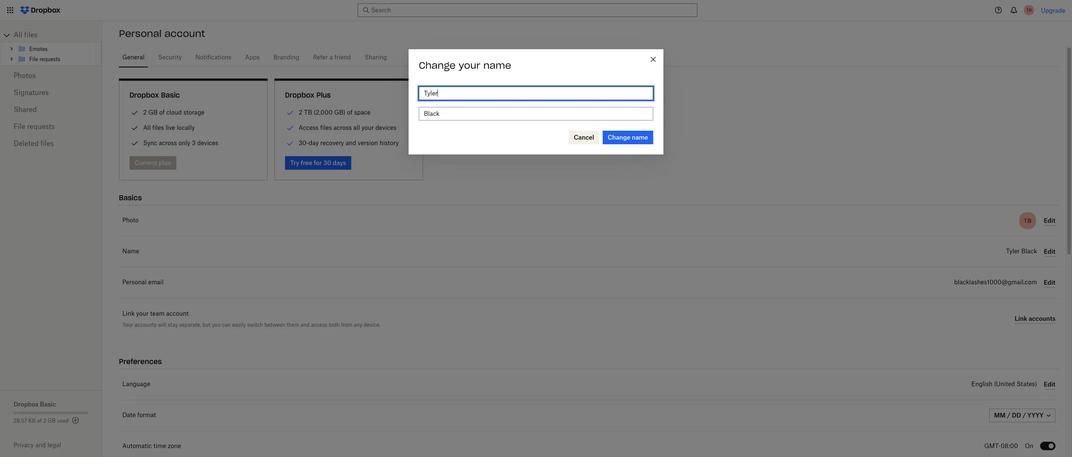 Task type: describe. For each thing, give the bounding box(es) containing it.
english
[[972, 382, 993, 388]]

signatures
[[14, 90, 49, 96]]

photos link
[[14, 68, 88, 85]]

personal account
[[119, 28, 205, 40]]

recommended image for access
[[285, 123, 295, 133]]

28.57 kb of 2 gb used
[[14, 419, 69, 424]]

(united
[[995, 382, 1016, 388]]

change name
[[608, 134, 649, 141]]

english (united states)
[[972, 382, 1038, 388]]

recommended image
[[285, 108, 295, 118]]

sync across only 3 devices
[[143, 139, 218, 147]]

dropbox for 2 tb (2,000 gb) of space
[[285, 91, 315, 99]]

refer a friend
[[313, 55, 351, 61]]

change your name dialog
[[409, 49, 664, 155]]

2 gb of cloud storage
[[143, 109, 205, 116]]

30-
[[299, 139, 309, 147]]

easily
[[232, 322, 246, 329]]

refer a friend tab
[[310, 48, 355, 68]]

privacy and legal link
[[14, 442, 102, 449]]

08:00
[[1002, 444, 1019, 450]]

dropbox logo - go to the homepage image
[[17, 3, 63, 17]]

sync
[[143, 139, 157, 147]]

friend
[[335, 55, 351, 61]]

photo
[[122, 218, 139, 224]]

change your name
[[419, 59, 512, 71]]

your for change your name
[[459, 59, 481, 71]]

automatic time zone
[[122, 444, 181, 450]]

0 horizontal spatial 2
[[43, 419, 46, 424]]

device.
[[364, 322, 381, 329]]

plus
[[317, 91, 331, 99]]

time
[[154, 444, 166, 450]]

shared
[[14, 107, 37, 113]]

email
[[148, 280, 164, 286]]

signatures link
[[14, 85, 88, 102]]

notifications tab
[[192, 48, 235, 68]]

(2,000
[[314, 109, 333, 116]]

dropbox plus
[[285, 91, 331, 99]]

tyler
[[1007, 249, 1021, 255]]

personal for personal email
[[122, 280, 147, 286]]

day
[[309, 139, 319, 147]]

version
[[358, 139, 378, 147]]

recommended image for 30-
[[285, 139, 295, 149]]

your
[[122, 322, 133, 329]]

change for change name
[[608, 134, 631, 141]]

files for all files
[[24, 32, 37, 39]]

locally
[[177, 124, 195, 131]]

will
[[158, 322, 167, 329]]

0 vertical spatial and
[[346, 139, 356, 147]]

deleted
[[14, 141, 39, 148]]

all files link
[[14, 28, 102, 42]]

file requests
[[14, 124, 55, 131]]

First name text field
[[424, 89, 649, 98]]

legal
[[48, 442, 61, 449]]

files for all files live locally
[[152, 124, 164, 131]]

language
[[122, 382, 150, 388]]

link your team account
[[122, 312, 189, 318]]

change for change your name
[[419, 59, 456, 71]]

notifications
[[196, 55, 232, 61]]

tyler black
[[1007, 249, 1038, 255]]

accounts
[[135, 322, 157, 329]]

0 horizontal spatial dropbox basic
[[14, 401, 56, 409]]

separate,
[[179, 322, 201, 329]]

gb)
[[335, 109, 346, 116]]

storage
[[184, 109, 205, 116]]

1 vertical spatial devices
[[197, 139, 218, 147]]

apps tab
[[242, 48, 263, 68]]

1 horizontal spatial gb
[[149, 109, 158, 116]]

format
[[137, 413, 156, 419]]

2 for dropbox basic
[[143, 109, 147, 116]]

them
[[287, 322, 299, 329]]

1 vertical spatial your
[[362, 124, 374, 131]]

between
[[265, 322, 285, 329]]

personal for personal account
[[119, 28, 162, 40]]

basics
[[119, 194, 142, 202]]

requests
[[27, 124, 55, 131]]

photos
[[14, 73, 36, 79]]

1 horizontal spatial devices
[[376, 124, 397, 131]]

switch
[[247, 322, 263, 329]]

branding
[[274, 55, 300, 61]]

1 vertical spatial gb
[[48, 419, 56, 424]]

1 vertical spatial account
[[166, 312, 189, 318]]

recovery
[[321, 139, 344, 147]]

28.57
[[14, 419, 27, 424]]

only
[[179, 139, 190, 147]]

blacklashes1000@gmail.com
[[955, 280, 1038, 286]]

space
[[354, 109, 371, 116]]

change name button
[[603, 131, 654, 144]]

history
[[380, 139, 399, 147]]



Task type: vqa. For each thing, say whether or not it's contained in the screenshot.
Less image
no



Task type: locate. For each thing, give the bounding box(es) containing it.
security tab
[[155, 48, 185, 68]]

1 horizontal spatial dropbox basic
[[130, 91, 180, 99]]

all for all files
[[14, 32, 22, 39]]

all files live locally
[[143, 124, 195, 131]]

0 horizontal spatial devices
[[197, 139, 218, 147]]

2 horizontal spatial and
[[346, 139, 356, 147]]

a
[[330, 55, 333, 61]]

0 horizontal spatial gb
[[48, 419, 56, 424]]

all inside tree
[[14, 32, 22, 39]]

recommended image
[[285, 123, 295, 133], [285, 139, 295, 149]]

2 up "all files live locally"
[[143, 109, 147, 116]]

deleted files
[[14, 141, 54, 148]]

of
[[159, 109, 165, 116], [347, 109, 353, 116], [37, 419, 42, 424]]

1 vertical spatial and
[[301, 322, 310, 329]]

0 vertical spatial name
[[484, 59, 512, 71]]

preferences
[[119, 358, 162, 366]]

link
[[122, 312, 135, 318]]

1 horizontal spatial all
[[143, 124, 151, 131]]

0 horizontal spatial name
[[484, 59, 512, 71]]

live
[[166, 124, 175, 131]]

dropbox up 2 gb of cloud storage
[[130, 91, 159, 99]]

cancel button
[[569, 131, 600, 144]]

and down access files across all your devices
[[346, 139, 356, 147]]

1 horizontal spatial your
[[362, 124, 374, 131]]

name inside button
[[632, 134, 649, 141]]

name
[[122, 249, 139, 255]]

gmt-
[[985, 444, 1002, 450]]

gmt-08:00
[[985, 444, 1019, 450]]

upgrade link
[[1042, 7, 1066, 14]]

files down "dropbox logo - go to the homepage"
[[24, 32, 37, 39]]

you
[[212, 322, 221, 329]]

gb left cloud
[[149, 109, 158, 116]]

0 vertical spatial gb
[[149, 109, 158, 116]]

0 vertical spatial your
[[459, 59, 481, 71]]

files down (2,000 at top
[[321, 124, 332, 131]]

basic
[[161, 91, 180, 99], [40, 401, 56, 409]]

0 vertical spatial recommended image
[[285, 123, 295, 133]]

of for 2 gb of cloud storage
[[159, 109, 165, 116]]

stay
[[168, 322, 178, 329]]

and right them in the left of the page
[[301, 322, 310, 329]]

0 horizontal spatial basic
[[40, 401, 56, 409]]

1 vertical spatial recommended image
[[285, 139, 295, 149]]

file requests link
[[14, 119, 88, 136]]

1 horizontal spatial 2
[[143, 109, 147, 116]]

devices up history
[[376, 124, 397, 131]]

security
[[158, 55, 182, 61]]

zone
[[168, 444, 181, 450]]

on
[[1026, 444, 1034, 450]]

0 vertical spatial across
[[334, 124, 352, 131]]

0 vertical spatial basic
[[161, 91, 180, 99]]

recommended image down recommended icon
[[285, 123, 295, 133]]

account
[[165, 28, 205, 40], [166, 312, 189, 318]]

all up the sync
[[143, 124, 151, 131]]

dropbox
[[130, 91, 159, 99], [285, 91, 315, 99], [14, 401, 39, 409]]

recommended image left "30-"
[[285, 139, 295, 149]]

1 horizontal spatial dropbox
[[130, 91, 159, 99]]

sharing
[[365, 55, 387, 61]]

2 tb (2,000 gb) of space
[[299, 109, 371, 116]]

all files
[[14, 32, 37, 39]]

basic up 28.57 kb of 2 gb used
[[40, 401, 56, 409]]

and
[[346, 139, 356, 147], [301, 322, 310, 329], [35, 442, 46, 449]]

your inside dialog
[[459, 59, 481, 71]]

0 horizontal spatial of
[[37, 419, 42, 424]]

files for access files across all your devices
[[321, 124, 332, 131]]

1 vertical spatial across
[[159, 139, 177, 147]]

dropbox basic up 2 gb of cloud storage
[[130, 91, 180, 99]]

of right kb
[[37, 419, 42, 424]]

0 horizontal spatial dropbox
[[14, 401, 39, 409]]

2 horizontal spatial your
[[459, 59, 481, 71]]

personal up general tab
[[119, 28, 162, 40]]

0 horizontal spatial your
[[136, 312, 149, 318]]

tab list containing general
[[119, 46, 1060, 68]]

30-day recovery and version history
[[299, 139, 399, 147]]

group
[[1, 42, 102, 66]]

0 horizontal spatial and
[[35, 442, 46, 449]]

devices right 3
[[197, 139, 218, 147]]

1 horizontal spatial of
[[159, 109, 165, 116]]

0 horizontal spatial change
[[419, 59, 456, 71]]

refer
[[313, 55, 328, 61]]

tab list
[[119, 46, 1060, 68]]

0 horizontal spatial across
[[159, 139, 177, 147]]

date
[[122, 413, 136, 419]]

across down "all files live locally"
[[159, 139, 177, 147]]

1 vertical spatial personal
[[122, 280, 147, 286]]

access
[[311, 322, 328, 329]]

Last name text field
[[424, 109, 649, 118]]

upgrade
[[1042, 7, 1066, 14]]

dropbox up 28.57
[[14, 401, 39, 409]]

2 horizontal spatial 2
[[299, 109, 302, 116]]

2 vertical spatial and
[[35, 442, 46, 449]]

states)
[[1017, 382, 1038, 388]]

dropbox for 2 gb of cloud storage
[[130, 91, 159, 99]]

cancel
[[574, 134, 595, 141]]

all
[[14, 32, 22, 39], [143, 124, 151, 131]]

0 horizontal spatial all
[[14, 32, 22, 39]]

all files tree
[[1, 28, 102, 66]]

personal left email
[[122, 280, 147, 286]]

1 vertical spatial dropbox basic
[[14, 401, 56, 409]]

1 horizontal spatial basic
[[161, 91, 180, 99]]

1 horizontal spatial change
[[608, 134, 631, 141]]

1 horizontal spatial across
[[334, 124, 352, 131]]

access
[[299, 124, 319, 131]]

but
[[203, 322, 211, 329]]

1 vertical spatial basic
[[40, 401, 56, 409]]

gb
[[149, 109, 158, 116], [48, 419, 56, 424]]

general
[[122, 55, 145, 61]]

your accounts will stay separate, but you can easily switch between them and access both from any device.
[[122, 322, 381, 329]]

3
[[192, 139, 196, 147]]

apps
[[245, 55, 260, 61]]

0 vertical spatial personal
[[119, 28, 162, 40]]

of right gb)
[[347, 109, 353, 116]]

deleted files link
[[14, 136, 88, 153]]

of left cloud
[[159, 109, 165, 116]]

2 left 'tb'
[[299, 109, 302, 116]]

0 vertical spatial all
[[14, 32, 22, 39]]

personal email
[[122, 280, 164, 286]]

your for link your team account
[[136, 312, 149, 318]]

sharing tab
[[361, 48, 391, 68]]

2 vertical spatial your
[[136, 312, 149, 318]]

shared link
[[14, 102, 88, 119]]

all
[[354, 124, 360, 131]]

1 horizontal spatial and
[[301, 322, 310, 329]]

1 horizontal spatial name
[[632, 134, 649, 141]]

both
[[329, 322, 340, 329]]

change inside button
[[608, 134, 631, 141]]

branding tab
[[270, 48, 303, 68]]

2 for dropbox plus
[[299, 109, 302, 116]]

2 horizontal spatial of
[[347, 109, 353, 116]]

black
[[1022, 249, 1038, 255]]

any
[[354, 322, 363, 329]]

files left live
[[152, 124, 164, 131]]

1 vertical spatial all
[[143, 124, 151, 131]]

files
[[24, 32, 37, 39], [152, 124, 164, 131], [321, 124, 332, 131], [41, 141, 54, 148]]

global header element
[[0, 0, 1073, 21]]

1 vertical spatial change
[[608, 134, 631, 141]]

privacy
[[14, 442, 34, 449]]

of for 28.57 kb of 2 gb used
[[37, 419, 42, 424]]

2 horizontal spatial dropbox
[[285, 91, 315, 99]]

all for all files live locally
[[143, 124, 151, 131]]

get more space image
[[70, 416, 81, 426]]

used
[[57, 419, 69, 424]]

all down "dropbox logo - go to the homepage"
[[14, 32, 22, 39]]

can
[[222, 322, 231, 329]]

across
[[334, 124, 352, 131], [159, 139, 177, 147]]

account up security tab
[[165, 28, 205, 40]]

name
[[484, 59, 512, 71], [632, 134, 649, 141]]

general tab
[[119, 48, 148, 68]]

account up stay
[[166, 312, 189, 318]]

dropbox basic up kb
[[14, 401, 56, 409]]

team
[[150, 312, 165, 318]]

0 vertical spatial change
[[419, 59, 456, 71]]

2 right kb
[[43, 419, 46, 424]]

files for deleted files
[[41, 141, 54, 148]]

0 vertical spatial dropbox basic
[[130, 91, 180, 99]]

tb
[[304, 109, 312, 116]]

cloud
[[166, 109, 182, 116]]

privacy and legal
[[14, 442, 61, 449]]

from
[[341, 322, 353, 329]]

across left all
[[334, 124, 352, 131]]

basic up 2 gb of cloud storage
[[161, 91, 180, 99]]

0 vertical spatial devices
[[376, 124, 397, 131]]

dropbox basic
[[130, 91, 180, 99], [14, 401, 56, 409]]

files inside tree
[[24, 32, 37, 39]]

devices
[[376, 124, 397, 131], [197, 139, 218, 147]]

0 vertical spatial account
[[165, 28, 205, 40]]

gb left used
[[48, 419, 56, 424]]

2 recommended image from the top
[[285, 139, 295, 149]]

1 recommended image from the top
[[285, 123, 295, 133]]

and left legal
[[35, 442, 46, 449]]

automatic
[[122, 444, 152, 450]]

files down file requests "link"
[[41, 141, 54, 148]]

dropbox up 'tb'
[[285, 91, 315, 99]]

1 vertical spatial name
[[632, 134, 649, 141]]



